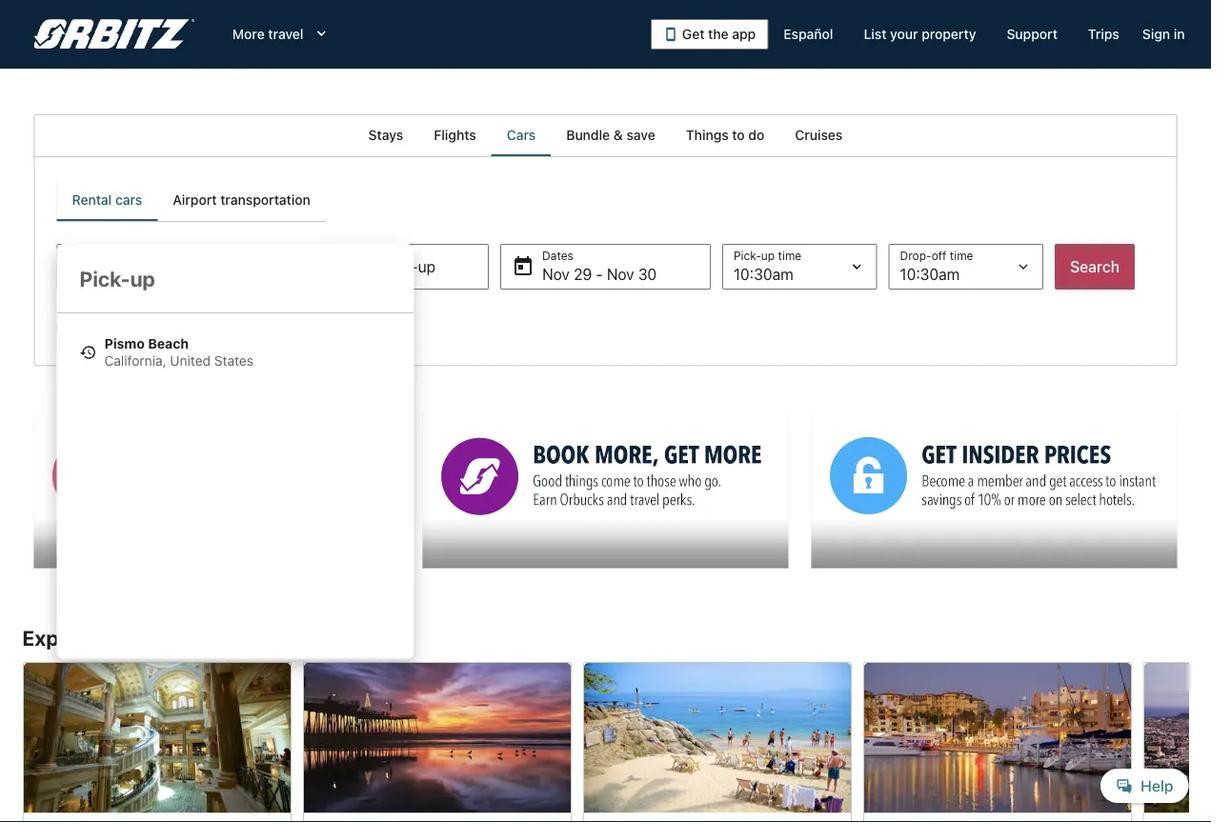 Task type: describe. For each thing, give the bounding box(es) containing it.
trips
[[1089, 26, 1120, 42]]

in inside dropdown button
[[1174, 26, 1186, 42]]

save
[[627, 127, 656, 143]]

tab list containing stays
[[34, 114, 1178, 156]]

stays link
[[353, 114, 419, 156]]

rates
[[134, 321, 161, 335]]

aarp
[[101, 321, 131, 335]]

support
[[1007, 26, 1058, 42]]

search
[[1071, 258, 1120, 276]]

california,
[[104, 353, 166, 369]]

travel
[[268, 26, 304, 42]]

cars link
[[492, 114, 551, 156]]

rental cars
[[72, 192, 142, 208]]

30
[[639, 266, 657, 284]]

app
[[733, 26, 756, 42]]

more travel button
[[217, 17, 346, 51]]

explore stays in trending destinations
[[22, 626, 389, 651]]

states
[[214, 353, 254, 369]]

list
[[864, 26, 887, 42]]

explore stays in trending destinations main content
[[0, 114, 1212, 823]]

get the app
[[683, 26, 756, 42]]

1 opens in a new window image from the left
[[422, 412, 439, 429]]

download the app button image
[[664, 27, 679, 42]]

stays
[[369, 127, 404, 143]]

sign
[[1143, 26, 1171, 42]]

flights link
[[419, 114, 492, 156]]

bundle & save link
[[551, 114, 671, 156]]

puerto vallarta showing a beach, general coastal views and kayaking or canoeing image
[[583, 662, 852, 813]]

airport transportation
[[173, 192, 311, 208]]

makiki - lower punchbowl - tantalus showing landscape views, a sunset and a city image
[[1144, 662, 1212, 813]]

cruises link
[[780, 114, 858, 156]]

explore
[[22, 626, 96, 651]]

in inside main content
[[158, 626, 175, 651]]

more
[[233, 26, 265, 42]]

transportation
[[220, 192, 311, 208]]

things
[[686, 127, 729, 143]]

pismo
[[104, 336, 145, 352]]

-
[[596, 266, 603, 284]]

list your property link
[[849, 17, 992, 51]]

show aarp rates
[[68, 321, 161, 335]]

stays
[[100, 626, 153, 651]]

marina cabo san lucas which includes a marina, a coastal town and night scenes image
[[863, 662, 1132, 813]]

29
[[574, 266, 592, 284]]

airport transportation link
[[158, 179, 326, 221]]

your
[[891, 26, 919, 42]]

support link
[[992, 17, 1073, 51]]

orbitz logo image
[[34, 19, 194, 50]]

1 nov from the left
[[543, 266, 570, 284]]

2 nov from the left
[[607, 266, 635, 284]]

destinations
[[267, 626, 389, 651]]



Task type: vqa. For each thing, say whether or not it's contained in the screenshot.
very to the top
no



Task type: locate. For each thing, give the bounding box(es) containing it.
opens in a new window image
[[33, 412, 50, 429]]

rental cars link
[[57, 179, 158, 221]]

1 horizontal spatial nov
[[607, 266, 635, 284]]

sign in button
[[1135, 17, 1193, 51]]

las vegas featuring interior views image
[[22, 662, 291, 813]]

things to do
[[686, 127, 765, 143]]

&
[[614, 127, 623, 143]]

tab list
[[34, 114, 1178, 156], [57, 179, 326, 221]]

2 opens in a new window image from the left
[[811, 412, 828, 429]]

0 vertical spatial in
[[1174, 26, 1186, 42]]

united
[[170, 353, 211, 369]]

cars
[[115, 192, 142, 208]]

bundle & save
[[567, 127, 656, 143]]

to
[[733, 127, 745, 143]]

beach
[[148, 336, 189, 352]]

sign in
[[1143, 26, 1186, 42]]

rental
[[72, 192, 112, 208]]

nov right -
[[607, 266, 635, 284]]

cars
[[507, 127, 536, 143]]

0 horizontal spatial in
[[158, 626, 175, 651]]

nov 29 - nov 30 button
[[501, 244, 711, 290]]

tab list containing rental cars
[[57, 179, 326, 221]]

small image
[[80, 344, 97, 361]]

1 horizontal spatial opens in a new window image
[[811, 412, 828, 429]]

do
[[749, 127, 765, 143]]

airport
[[173, 192, 217, 208]]

trending
[[180, 626, 263, 651]]

0 horizontal spatial nov
[[543, 266, 570, 284]]

nov
[[543, 266, 570, 284], [607, 266, 635, 284]]

opens in a new window image
[[422, 412, 439, 429], [811, 412, 828, 429]]

pismo beach featuring a sunset, views and tropical scenes image
[[303, 662, 572, 813]]

nov 29 - nov 30
[[543, 266, 657, 284]]

in
[[1174, 26, 1186, 42], [158, 626, 175, 651]]

more travel
[[233, 26, 304, 42]]

flights
[[434, 127, 476, 143]]

show previous card image
[[11, 758, 34, 781]]

1 vertical spatial in
[[158, 626, 175, 651]]

in right the stays
[[158, 626, 175, 651]]

cruises
[[795, 127, 843, 143]]

the
[[709, 26, 729, 42]]

property
[[922, 26, 977, 42]]

Pick-up text field
[[57, 244, 414, 313]]

español button
[[769, 17, 849, 51]]

español
[[784, 26, 834, 42]]

1 vertical spatial tab list
[[57, 179, 326, 221]]

in right sign
[[1174, 26, 1186, 42]]

nov left 29
[[543, 266, 570, 284]]

search button
[[1056, 244, 1136, 290]]

show next card image
[[1178, 758, 1201, 781]]

show
[[68, 321, 98, 335]]

bundle
[[567, 127, 610, 143]]

get the app link
[[651, 19, 769, 50]]

0 vertical spatial tab list
[[34, 114, 1178, 156]]

things to do link
[[671, 114, 780, 156]]

1 horizontal spatial in
[[1174, 26, 1186, 42]]

get
[[683, 26, 705, 42]]

list your property
[[864, 26, 977, 42]]

trips link
[[1073, 17, 1135, 51]]

0 horizontal spatial opens in a new window image
[[422, 412, 439, 429]]

pismo beach california, united states
[[104, 336, 254, 369]]



